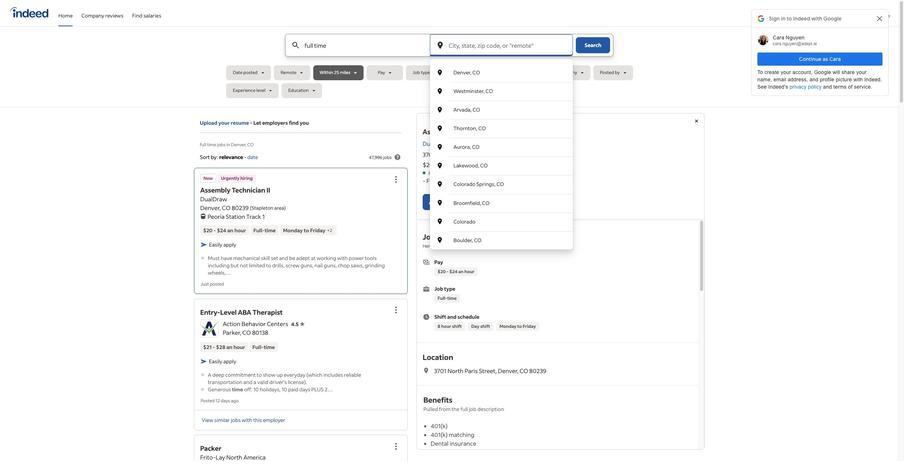 Task type: locate. For each thing, give the bounding box(es) containing it.
dualdraw (opens in a new tab) image
[[451, 141, 457, 147]]

save this job image
[[474, 198, 483, 206]]

4.5 out of five stars rating image
[[291, 320, 305, 327]]

company logo image
[[201, 320, 218, 337]]

None search field
[[226, 34, 673, 249]]

Edit location text field
[[447, 34, 573, 56]]



Task type: describe. For each thing, give the bounding box(es) containing it.
job actions for assembly technician ii is collapsed image
[[392, 175, 401, 184]]

job actions for entry-level aba therapist is collapsed image
[[392, 306, 401, 314]]

help icon image
[[393, 153, 402, 162]]

transit information image
[[200, 212, 206, 219]]

search suggestions list box
[[430, 63, 573, 249]]

search: Job title, keywords, or company text field
[[303, 34, 417, 56]]

close job details image
[[692, 117, 701, 125]]

job actions for packer is collapsed image
[[392, 442, 401, 451]]



Task type: vqa. For each thing, say whether or not it's contained in the screenshot.
"Accessibility at Indeed" link
no



